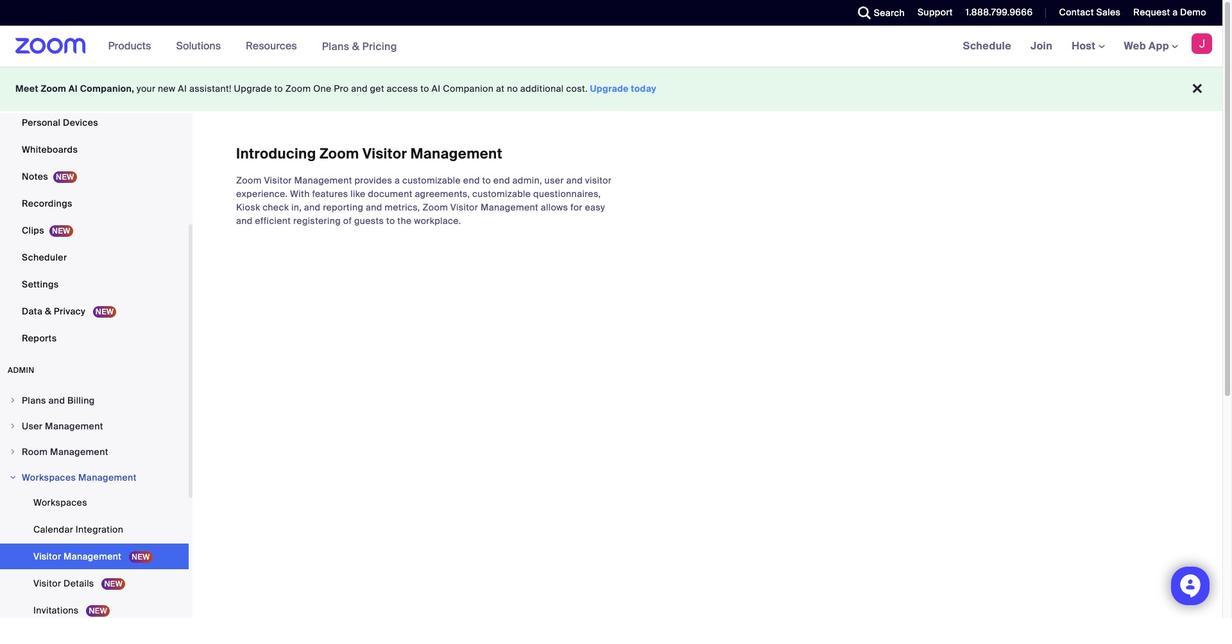 Task type: vqa. For each thing, say whether or not it's contained in the screenshot.
In Meeting (Basic) element on the bottom of page
no



Task type: locate. For each thing, give the bounding box(es) containing it.
&
[[352, 39, 360, 53], [45, 305, 51, 317]]

calendar integration
[[33, 524, 123, 535]]

web
[[1124, 39, 1146, 53]]

management down "calendar integration" "link"
[[64, 551, 121, 562]]

admin menu menu
[[0, 388, 189, 618]]

workspaces inside workspaces management menu item
[[22, 472, 76, 483]]

1 horizontal spatial ai
[[178, 83, 187, 94]]

new
[[158, 83, 176, 94]]

2 vertical spatial right image
[[9, 474, 17, 481]]

right image for user management
[[9, 422, 17, 430]]

visitor up the experience. at left top
[[264, 175, 292, 186]]

solutions
[[176, 39, 221, 53]]

questionnaires,
[[533, 188, 601, 200]]

and
[[351, 83, 368, 94], [566, 175, 583, 186], [304, 202, 321, 213], [366, 202, 382, 213], [236, 215, 253, 227], [48, 395, 65, 406]]

& inside "product information" navigation
[[352, 39, 360, 53]]

& right data
[[45, 305, 51, 317]]

right image inside workspaces management menu item
[[9, 474, 17, 481]]

user
[[22, 420, 43, 432]]

the
[[397, 215, 412, 227]]

zoom left the one
[[285, 83, 311, 94]]

companion
[[443, 83, 494, 94]]

and left get
[[351, 83, 368, 94]]

a left the demo
[[1173, 6, 1178, 18]]

ai left companion,
[[69, 83, 78, 94]]

ai
[[69, 83, 78, 94], [178, 83, 187, 94], [432, 83, 441, 94]]

plans for plans and billing
[[22, 395, 46, 406]]

zoom right the meet in the top of the page
[[41, 83, 66, 94]]

and inside meet zoom ai companion, footer
[[351, 83, 368, 94]]

personal menu menu
[[0, 0, 189, 352]]

1 end from the left
[[463, 175, 480, 186]]

right image inside user management menu item
[[9, 422, 17, 430]]

right image
[[9, 397, 17, 404]]

pro
[[334, 83, 349, 94]]

upgrade today link
[[590, 83, 657, 94]]

0 horizontal spatial end
[[463, 175, 480, 186]]

support link
[[908, 0, 956, 26], [918, 6, 953, 18]]

0 horizontal spatial a
[[395, 175, 400, 186]]

1 horizontal spatial a
[[1173, 6, 1178, 18]]

management inside menu
[[64, 551, 121, 562]]

products button
[[108, 26, 157, 67]]

0 horizontal spatial customizable
[[402, 175, 461, 186]]

zoom visitor management provides a customizable end to end admin, user and visitor experience. with features like document agreements, customizable questionnaires, kiosk check in, and reporting and metrics, zoom visitor management allows for easy and efficient registering of guests to the workplace.
[[236, 175, 612, 227]]

web app
[[1124, 39, 1169, 53]]

0 vertical spatial a
[[1173, 6, 1178, 18]]

guests
[[354, 215, 384, 227]]

1 right image from the top
[[9, 422, 17, 430]]

1 horizontal spatial &
[[352, 39, 360, 53]]

recordings
[[22, 198, 72, 209]]

meet zoom ai companion, your new ai assistant! upgrade to zoom one pro and get access to ai companion at no additional cost. upgrade today
[[15, 83, 657, 94]]

allows
[[541, 202, 568, 213]]

management down admin,
[[481, 202, 539, 213]]

plans up meet zoom ai companion, your new ai assistant! upgrade to zoom one pro and get access to ai companion at no additional cost. upgrade today
[[322, 39, 349, 53]]

join link
[[1021, 26, 1062, 67]]

like
[[351, 188, 366, 200]]

visitor
[[585, 175, 612, 186]]

to right access
[[421, 83, 429, 94]]

1 vertical spatial plans
[[22, 395, 46, 406]]

1 vertical spatial workspaces
[[33, 497, 87, 508]]

1 vertical spatial &
[[45, 305, 51, 317]]

0 vertical spatial workspaces
[[22, 472, 76, 483]]

plans right right icon on the bottom
[[22, 395, 46, 406]]

workspaces up "calendar" on the left bottom of the page
[[33, 497, 87, 508]]

customizable up agreements,
[[402, 175, 461, 186]]

and up guests
[[366, 202, 382, 213]]

your
[[137, 83, 156, 94]]

and left billing
[[48, 395, 65, 406]]

plans & pricing link
[[322, 39, 397, 53], [322, 39, 397, 53]]

invitations link
[[0, 597, 189, 618]]

to down resources dropdown button
[[274, 83, 283, 94]]

& inside personal menu 'menu'
[[45, 305, 51, 317]]

search button
[[848, 0, 908, 26]]

1.888.799.9666
[[966, 6, 1033, 18]]

schedule link
[[953, 26, 1021, 67]]

visitor up invitations
[[33, 578, 61, 589]]

workspaces management menu item
[[0, 465, 189, 490]]

0 horizontal spatial upgrade
[[234, 83, 272, 94]]

admin,
[[512, 175, 542, 186]]

user management menu item
[[0, 414, 189, 438]]

of
[[343, 215, 352, 227]]

upgrade down "product information" navigation
[[234, 83, 272, 94]]

right image inside room management menu item
[[9, 448, 17, 456]]

contact sales
[[1059, 6, 1121, 18]]

customizable
[[402, 175, 461, 186], [472, 188, 531, 200]]

2 right image from the top
[[9, 448, 17, 456]]

1 ai from the left
[[69, 83, 78, 94]]

room management menu item
[[0, 440, 189, 464]]

1 horizontal spatial customizable
[[472, 188, 531, 200]]

notes link
[[0, 164, 189, 189]]

2 upgrade from the left
[[590, 83, 629, 94]]

0 vertical spatial plans
[[322, 39, 349, 53]]

upgrade right 'cost.'
[[590, 83, 629, 94]]

management down billing
[[45, 420, 103, 432]]

upgrade
[[234, 83, 272, 94], [590, 83, 629, 94]]

1 upgrade from the left
[[234, 83, 272, 94]]

clips
[[22, 225, 44, 236]]

1 vertical spatial right image
[[9, 448, 17, 456]]

to
[[274, 83, 283, 94], [421, 83, 429, 94], [482, 175, 491, 186], [386, 215, 395, 227]]

workspaces link
[[0, 490, 189, 515]]

visitor down "calendar" on the left bottom of the page
[[33, 551, 61, 562]]

workspaces for workspaces
[[33, 497, 87, 508]]

ai right new
[[178, 83, 187, 94]]

& left pricing
[[352, 39, 360, 53]]

end left admin,
[[493, 175, 510, 186]]

1 horizontal spatial end
[[493, 175, 510, 186]]

ai left the "companion"
[[432, 83, 441, 94]]

web app button
[[1124, 39, 1178, 53]]

meetings navigation
[[953, 26, 1223, 67]]

customizable down admin,
[[472, 188, 531, 200]]

plans for plans & pricing
[[322, 39, 349, 53]]

1 vertical spatial a
[[395, 175, 400, 186]]

& for pricing
[[352, 39, 360, 53]]

0 vertical spatial right image
[[9, 422, 17, 430]]

banner
[[0, 26, 1223, 67]]

meet zoom ai companion, footer
[[0, 67, 1223, 111]]

1 horizontal spatial upgrade
[[590, 83, 629, 94]]

management
[[410, 144, 502, 163], [294, 175, 352, 186], [481, 202, 539, 213], [45, 420, 103, 432], [50, 446, 108, 458], [78, 472, 137, 483], [64, 551, 121, 562]]

companion,
[[80, 83, 134, 94]]

data & privacy link
[[0, 298, 189, 324]]

notes
[[22, 171, 48, 182]]

plans inside menu item
[[22, 395, 46, 406]]

agreements,
[[415, 188, 470, 200]]

right image
[[9, 422, 17, 430], [9, 448, 17, 456], [9, 474, 17, 481]]

plans inside "product information" navigation
[[322, 39, 349, 53]]

workspaces inside workspaces link
[[33, 497, 87, 508]]

personal
[[22, 117, 61, 128]]

a
[[1173, 6, 1178, 18], [395, 175, 400, 186]]

visitor details link
[[0, 571, 189, 596]]

request
[[1134, 6, 1170, 18]]

visitor
[[363, 144, 407, 163], [264, 175, 292, 186], [450, 202, 478, 213], [33, 551, 61, 562], [33, 578, 61, 589]]

cost.
[[566, 83, 588, 94]]

0 vertical spatial &
[[352, 39, 360, 53]]

request a demo link
[[1124, 0, 1223, 26], [1134, 6, 1207, 18]]

integration
[[76, 524, 123, 535]]

3 right image from the top
[[9, 474, 17, 481]]

support
[[918, 6, 953, 18]]

visitor down agreements,
[[450, 202, 478, 213]]

0 horizontal spatial plans
[[22, 395, 46, 406]]

check
[[263, 202, 289, 213]]

1 vertical spatial customizable
[[472, 188, 531, 200]]

with
[[290, 188, 310, 200]]

pricing
[[362, 39, 397, 53]]

end up agreements,
[[463, 175, 480, 186]]

workspaces down room
[[22, 472, 76, 483]]

0 vertical spatial customizable
[[402, 175, 461, 186]]

a up document
[[395, 175, 400, 186]]

1 horizontal spatial plans
[[322, 39, 349, 53]]

features
[[312, 188, 348, 200]]

2 horizontal spatial ai
[[432, 83, 441, 94]]

0 horizontal spatial &
[[45, 305, 51, 317]]

0 horizontal spatial ai
[[69, 83, 78, 94]]

experience.
[[236, 188, 288, 200]]



Task type: describe. For each thing, give the bounding box(es) containing it.
right image for workspaces management
[[9, 474, 17, 481]]

easy
[[585, 202, 605, 213]]

profile picture image
[[1192, 33, 1212, 54]]

user
[[545, 175, 564, 186]]

in,
[[291, 202, 302, 213]]

provides
[[355, 175, 392, 186]]

no
[[507, 83, 518, 94]]

search
[[874, 7, 905, 19]]

recordings link
[[0, 191, 189, 216]]

personal devices link
[[0, 110, 189, 135]]

app
[[1149, 39, 1169, 53]]

workspaces for workspaces management
[[22, 472, 76, 483]]

whiteboards link
[[0, 137, 189, 162]]

and inside menu item
[[48, 395, 65, 406]]

host
[[1072, 39, 1098, 53]]

product information navigation
[[99, 26, 407, 67]]

kiosk
[[236, 202, 260, 213]]

solutions button
[[176, 26, 227, 67]]

visitor details
[[33, 578, 97, 589]]

reports link
[[0, 325, 189, 351]]

banner containing products
[[0, 26, 1223, 67]]

room
[[22, 446, 48, 458]]

and up questionnaires, at the left
[[566, 175, 583, 186]]

workplace.
[[414, 215, 461, 227]]

workspaces management menu
[[0, 490, 189, 618]]

visitor inside 'link'
[[33, 578, 61, 589]]

devices
[[63, 117, 98, 128]]

visitor management link
[[0, 544, 189, 569]]

to left admin,
[[482, 175, 491, 186]]

efficient
[[255, 215, 291, 227]]

management up 'features'
[[294, 175, 352, 186]]

to left the
[[386, 215, 395, 227]]

one
[[313, 83, 332, 94]]

resources
[[246, 39, 297, 53]]

calendar
[[33, 524, 73, 535]]

a inside zoom visitor management provides a customizable end to end admin, user and visitor experience. with features like document agreements, customizable questionnaires, kiosk check in, and reporting and metrics, zoom visitor management allows for easy and efficient registering of guests to the workplace.
[[395, 175, 400, 186]]

reports
[[22, 332, 57, 344]]

privacy
[[54, 305, 85, 317]]

demo
[[1180, 6, 1207, 18]]

settings link
[[0, 271, 189, 297]]

billing
[[67, 395, 95, 406]]

request a demo
[[1134, 6, 1207, 18]]

management up agreements,
[[410, 144, 502, 163]]

products
[[108, 39, 151, 53]]

resources button
[[246, 26, 303, 67]]

management up workspaces link
[[78, 472, 137, 483]]

plans and billing
[[22, 395, 95, 406]]

plans & pricing
[[322, 39, 397, 53]]

workspaces management
[[22, 472, 137, 483]]

additional
[[520, 83, 564, 94]]

user management
[[22, 420, 103, 432]]

metrics,
[[385, 202, 420, 213]]

whiteboards
[[22, 144, 78, 155]]

contact
[[1059, 6, 1094, 18]]

visitor up provides
[[363, 144, 407, 163]]

and up registering
[[304, 202, 321, 213]]

right image for room management
[[9, 448, 17, 456]]

scheduler
[[22, 252, 67, 263]]

personal devices
[[22, 117, 98, 128]]

clips link
[[0, 218, 189, 243]]

assistant!
[[189, 83, 232, 94]]

& for privacy
[[45, 305, 51, 317]]

for
[[571, 202, 583, 213]]

join
[[1031, 39, 1053, 53]]

schedule
[[963, 39, 1011, 53]]

at
[[496, 83, 505, 94]]

management inside menu item
[[45, 420, 103, 432]]

access
[[387, 83, 418, 94]]

meet
[[15, 83, 38, 94]]

zoom logo image
[[15, 38, 86, 54]]

calendar integration link
[[0, 517, 189, 542]]

host button
[[1072, 39, 1105, 53]]

zoom up workplace.
[[423, 202, 448, 213]]

and down kiosk
[[236, 215, 253, 227]]

plans and billing menu item
[[0, 388, 189, 413]]

data & privacy
[[22, 305, 88, 317]]

introducing zoom visitor management
[[236, 144, 502, 163]]

3 ai from the left
[[432, 83, 441, 94]]

admin
[[8, 365, 35, 375]]

room management
[[22, 446, 108, 458]]

introducing
[[236, 144, 316, 163]]

side navigation navigation
[[0, 0, 193, 618]]

2 end from the left
[[493, 175, 510, 186]]

get
[[370, 83, 384, 94]]

invitations
[[33, 605, 81, 616]]

zoom up the experience. at left top
[[236, 175, 262, 186]]

scheduler link
[[0, 245, 189, 270]]

today
[[631, 83, 657, 94]]

visitor management
[[33, 551, 124, 562]]

zoom up 'features'
[[320, 144, 359, 163]]

management up workspaces management
[[50, 446, 108, 458]]

settings
[[22, 279, 59, 290]]

registering
[[293, 215, 341, 227]]

document
[[368, 188, 412, 200]]

2 ai from the left
[[178, 83, 187, 94]]

sales
[[1096, 6, 1121, 18]]



